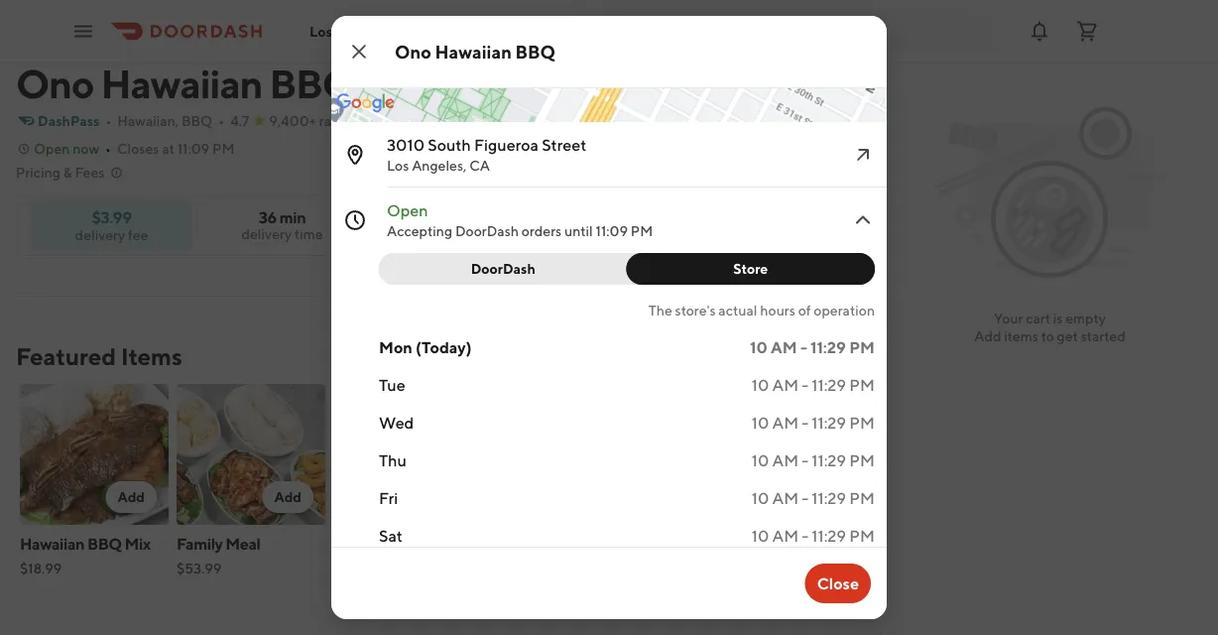 Task type: vqa. For each thing, say whether or not it's contained in the screenshot.
Mon (Today) 10 Am - 11:29 Pm
yes



Task type: locate. For each thing, give the bounding box(es) containing it.
1 vertical spatial los
[[387, 157, 409, 174]]

ono
[[564, 13, 592, 29], [564, 13, 592, 29], [395, 41, 432, 62], [16, 60, 94, 107]]

chicken inside the chicken & beef combo
[[333, 534, 392, 553]]

11:29
[[811, 338, 846, 357], [812, 376, 847, 394], [812, 413, 847, 432], [812, 451, 847, 470], [812, 489, 847, 508], [812, 526, 847, 545]]

hours
[[760, 302, 796, 319]]

your
[[994, 310, 1024, 327]]

2 mix from the left
[[897, 534, 923, 553]]

doordash inside button
[[471, 261, 536, 277]]

store
[[734, 261, 768, 277]]

items
[[1005, 328, 1039, 344]]

ratings
[[319, 113, 362, 129]]

open
[[34, 140, 70, 157], [387, 201, 428, 220]]

beef
[[407, 534, 440, 553]]

am for tue
[[773, 376, 799, 394]]

katsu up close 'button'
[[854, 534, 895, 553]]

10 am - 11:29 pm for sat
[[752, 526, 875, 545]]

DoorDash button
[[379, 253, 640, 285]]

hawaiian inside "hawaiian bbq mix $18.99"
[[20, 534, 85, 553]]

1 vertical spatial open
[[387, 201, 428, 220]]

0 vertical spatial open
[[34, 140, 70, 157]]

1 horizontal spatial chicken
[[490, 556, 548, 575]]

11:29 for mon (today)
[[811, 338, 846, 357]]

click item image
[[851, 143, 875, 167], [851, 208, 875, 232]]

group
[[561, 215, 602, 231]]

items
[[121, 342, 182, 370]]

- for tue
[[802, 376, 809, 394]]

powered by google image
[[336, 93, 395, 113]]

& left fees
[[63, 164, 72, 181]]

delivery left time
[[242, 226, 292, 242]]

angeles,
[[412, 157, 467, 174]]

add button for bbq
[[106, 481, 157, 513]]

add inside your cart is empty add items to get started
[[975, 328, 1002, 344]]

0 vertical spatial click item image
[[851, 143, 875, 167]]

ono hawaiian bbq dialog
[[83, 0, 1100, 619]]

1 mix from the left
[[125, 534, 150, 553]]

0 vertical spatial los
[[310, 23, 332, 39]]

dashpass •
[[38, 113, 111, 129]]

actual
[[719, 302, 758, 319]]

mi
[[402, 113, 418, 129]]

dashpass
[[38, 113, 100, 129]]

& up $17.49
[[841, 534, 851, 553]]

• left the 4.7
[[219, 113, 224, 129]]

&
[[63, 164, 72, 181], [394, 534, 404, 553], [841, 534, 851, 553]]

0 horizontal spatial open
[[34, 140, 70, 157]]

open for open accepting doordash orders until 11:09 pm
[[387, 201, 428, 220]]

2 add button from the left
[[262, 481, 314, 513]]

1 vertical spatial 11:09
[[596, 223, 628, 239]]

1 vertical spatial doordash
[[471, 261, 536, 277]]

• left 'hawaiian,'
[[106, 113, 111, 129]]

mix
[[125, 534, 150, 553], [897, 534, 923, 553]]

1 horizontal spatial 11:09
[[596, 223, 628, 239]]

los
[[310, 23, 332, 39], [387, 157, 409, 174]]

$3.99 delivery fee
[[75, 207, 148, 243]]

add button
[[106, 481, 157, 513], [262, 481, 314, 513], [733, 481, 784, 513]]

• right mi
[[424, 113, 430, 129]]

11:09 right at
[[177, 140, 210, 157]]

Store button
[[627, 253, 875, 285]]

2 horizontal spatial &
[[841, 534, 851, 553]]

open for open now
[[34, 140, 70, 157]]

hawaiian bbq chicken
[[490, 534, 592, 575]]

katsu down chicken katsu image
[[708, 534, 749, 553]]

katsu
[[708, 534, 749, 553], [854, 534, 895, 553]]

chicken for chicken & beef combo
[[333, 534, 392, 553]]

1 horizontal spatial open
[[387, 201, 428, 220]]

fri
[[379, 489, 398, 508]]

2 horizontal spatial add button
[[733, 481, 784, 513]]

1 horizontal spatial &
[[394, 534, 404, 553]]

9,400+
[[269, 113, 317, 129]]

sat
[[379, 526, 403, 545]]

am for sat
[[773, 526, 799, 545]]

0 horizontal spatial katsu
[[708, 534, 749, 553]]

3 add button from the left
[[733, 481, 784, 513]]

& inside bbq & katsu mix $17.49
[[841, 534, 851, 553]]

10 am - 11:29 pm for tue
[[752, 376, 875, 394]]

chicken katsu image
[[647, 384, 796, 525]]

hawaiian
[[595, 13, 655, 29], [595, 13, 655, 29], [435, 41, 512, 62], [101, 60, 262, 107], [20, 534, 85, 553], [490, 534, 555, 553]]

click item image for orders
[[851, 208, 875, 232]]

& for bbq
[[841, 534, 851, 553]]

combo
[[333, 556, 386, 575]]

add for family meal
[[274, 489, 302, 505]]

family meal $53.99
[[177, 534, 260, 577]]

fees
[[75, 164, 105, 181]]

am for thu
[[773, 451, 799, 470]]

1 horizontal spatial delivery
[[242, 226, 292, 242]]

0 horizontal spatial 11:09
[[177, 140, 210, 157]]

ono hawaiian bbq image
[[34, 0, 109, 46]]

None radio
[[761, 203, 865, 243]]

1 horizontal spatial mix
[[897, 534, 923, 553]]

fee
[[128, 226, 148, 243]]

open inside open accepting doordash orders until 11:09 pm
[[387, 201, 428, 220]]

get
[[1058, 328, 1079, 344]]

0 horizontal spatial delivery
[[75, 226, 125, 243]]

open up accepting
[[387, 201, 428, 220]]

& left beef
[[394, 534, 404, 553]]

empty
[[1066, 310, 1106, 327]]

1 add button from the left
[[106, 481, 157, 513]]

doordash down save
[[471, 261, 536, 277]]

ono hawaiian bbq
[[564, 13, 655, 46], [564, 13, 655, 46], [395, 41, 556, 62], [16, 60, 356, 107]]

your cart is empty add items to get started
[[975, 310, 1126, 344]]

0 horizontal spatial add button
[[106, 481, 157, 513]]

los down 3010
[[387, 157, 409, 174]]

pm for sat
[[850, 526, 875, 545]]

los angeles
[[310, 23, 388, 39]]

hawaiian bbq mix image
[[20, 384, 169, 525]]

11:09
[[177, 140, 210, 157], [596, 223, 628, 239]]

hawaiian,
[[117, 113, 179, 129]]

10 for thu
[[752, 451, 769, 470]]

•
[[106, 113, 111, 129], [219, 113, 224, 129], [368, 113, 374, 129], [424, 113, 430, 129], [105, 140, 111, 157]]

closes
[[117, 140, 159, 157]]

mon (today)
[[379, 338, 472, 357]]

1 click item image from the top
[[851, 143, 875, 167]]

doordash up "doordash" button
[[455, 223, 519, 239]]

1 vertical spatial click item image
[[851, 208, 875, 232]]

am
[[771, 338, 798, 357], [773, 376, 799, 394], [773, 413, 799, 432], [773, 451, 799, 470], [773, 489, 799, 508], [773, 526, 799, 545]]

1 horizontal spatial los
[[387, 157, 409, 174]]

open now
[[34, 140, 99, 157]]

36 min delivery time
[[242, 208, 323, 242]]

0 vertical spatial 11:09
[[177, 140, 210, 157]]

0 horizontal spatial los
[[310, 23, 332, 39]]

delivery
[[242, 226, 292, 242], [75, 226, 125, 243]]

2 horizontal spatial chicken
[[647, 534, 705, 553]]

0 vertical spatial doordash
[[455, 223, 519, 239]]

pm for wed
[[850, 413, 875, 432]]

- for thu
[[802, 451, 809, 470]]

0 horizontal spatial mix
[[125, 534, 150, 553]]

map region
[[83, 0, 1100, 234]]

9,400+ ratings •
[[269, 113, 374, 129]]

save
[[468, 215, 499, 231]]

open up pricing & fees
[[34, 140, 70, 157]]

11:09 right until
[[596, 223, 628, 239]]

pm for mon (today)
[[850, 338, 875, 357]]

0 horizontal spatial chicken
[[333, 534, 392, 553]]

1 katsu from the left
[[708, 534, 749, 553]]

featured
[[16, 342, 116, 370]]

& inside the chicken & beef combo
[[394, 534, 404, 553]]

10 am - 11:29 pm
[[750, 338, 875, 357], [752, 376, 875, 394], [752, 413, 875, 432], [752, 451, 875, 470], [752, 489, 875, 508], [752, 526, 875, 545]]

hawaiian, bbq
[[117, 113, 213, 129]]

$$
[[436, 113, 452, 129]]

am for mon (today)
[[771, 338, 798, 357]]

to
[[1042, 328, 1055, 344]]

0 horizontal spatial &
[[63, 164, 72, 181]]

next button of carousel image
[[842, 348, 857, 364]]

3010 south figueroa street los angeles, ca
[[387, 135, 587, 174]]

2 click item image from the top
[[851, 208, 875, 232]]

pricing & fees
[[16, 164, 105, 181]]

-
[[801, 338, 808, 357], [802, 376, 809, 394], [802, 413, 809, 432], [802, 451, 809, 470], [802, 489, 809, 508], [802, 526, 809, 545]]

2 katsu from the left
[[854, 534, 895, 553]]

2.9 mi • $$
[[380, 113, 452, 129]]

orders
[[522, 223, 562, 239]]

1 horizontal spatial add button
[[262, 481, 314, 513]]

1 horizontal spatial katsu
[[854, 534, 895, 553]]

& for pricing
[[63, 164, 72, 181]]

los inside 3010 south figueroa street los angeles, ca
[[387, 157, 409, 174]]

los left angeles
[[310, 23, 332, 39]]

pm
[[212, 140, 235, 157], [631, 223, 653, 239], [850, 338, 875, 357], [850, 376, 875, 394], [850, 413, 875, 432], [850, 451, 875, 470], [850, 489, 875, 508], [850, 526, 875, 545]]

chicken inside hawaiian bbq chicken
[[490, 556, 548, 575]]

10 for tue
[[752, 376, 769, 394]]

hawaiian bbq mix $18.99
[[20, 534, 150, 577]]

4.7
[[230, 113, 249, 129]]

add
[[975, 328, 1002, 344], [118, 489, 145, 505], [274, 489, 302, 505], [745, 489, 772, 505]]

pricing
[[16, 164, 60, 181]]

& for chicken
[[394, 534, 404, 553]]

mix inside bbq & katsu mix $17.49
[[897, 534, 923, 553]]

delivery left fee
[[75, 226, 125, 243]]

now
[[73, 140, 99, 157]]

10 am - 11:29 pm for fri
[[752, 489, 875, 508]]

- for wed
[[802, 413, 809, 432]]

• left 2.9
[[368, 113, 374, 129]]



Task type: describe. For each thing, give the bounding box(es) containing it.
$3.99
[[92, 207, 132, 226]]

open accepting doordash orders until 11:09 pm
[[387, 201, 653, 239]]

chicken & beef combo image
[[333, 384, 482, 525]]

• right now
[[105, 140, 111, 157]]

11:29 for tue
[[812, 376, 847, 394]]

the store's actual hours of operation
[[649, 302, 875, 319]]

chicken katsu
[[647, 534, 749, 553]]

$18.99
[[20, 560, 62, 577]]

$53.99
[[177, 560, 222, 577]]

time
[[295, 226, 323, 242]]

bbq & katsu mix $17.49
[[804, 534, 923, 577]]

delivery inside 36 min delivery time
[[242, 226, 292, 242]]

11:29 for wed
[[812, 413, 847, 432]]

10 am - 11:29 pm for mon (today)
[[750, 338, 875, 357]]

bbq inside "hawaiian bbq mix $18.99"
[[87, 534, 122, 553]]

add button for meal
[[262, 481, 314, 513]]

chicken & beef combo button
[[329, 380, 486, 612]]

cart
[[1026, 310, 1051, 327]]

is
[[1054, 310, 1063, 327]]

11:29 for fri
[[812, 489, 847, 508]]

family meal image
[[177, 384, 326, 525]]

wed
[[379, 413, 414, 432]]

order
[[605, 215, 644, 231]]

close ono hawaiian bbq image
[[347, 40, 371, 64]]

10 for wed
[[752, 413, 769, 432]]

add for chicken katsu
[[745, 489, 772, 505]]

2.9
[[380, 113, 400, 129]]

of
[[799, 302, 811, 319]]

11:29 for sat
[[812, 526, 847, 545]]

operation
[[814, 302, 875, 319]]

add for hawaiian bbq mix
[[118, 489, 145, 505]]

11:29 for thu
[[812, 451, 847, 470]]

$17.49
[[804, 560, 844, 577]]

store's
[[675, 302, 716, 319]]

featured items heading
[[16, 340, 182, 372]]

ca
[[470, 157, 490, 174]]

3010
[[387, 135, 425, 154]]

bbq inside hawaiian bbq chicken
[[558, 534, 592, 553]]

hawaiian bbq chicken button
[[486, 380, 643, 612]]

am for wed
[[773, 413, 799, 432]]

mix inside "hawaiian bbq mix $18.99"
[[125, 534, 150, 553]]

0 items, open order cart image
[[1076, 19, 1100, 43]]

los angeles button
[[310, 23, 404, 39]]

group order button
[[527, 203, 656, 243]]

10 for mon (today)
[[750, 338, 768, 357]]

previous button of carousel image
[[802, 348, 818, 364]]

katsu inside bbq & katsu mix $17.49
[[854, 534, 895, 553]]

(today)
[[416, 338, 472, 357]]

pm for tue
[[850, 376, 875, 394]]

save button
[[428, 203, 511, 243]]

tue
[[379, 376, 406, 394]]

- for fri
[[802, 489, 809, 508]]

family
[[177, 534, 223, 553]]

- for sat
[[802, 526, 809, 545]]

doordash inside open accepting doordash orders until 11:09 pm
[[455, 223, 519, 239]]

notification bell image
[[1028, 19, 1052, 43]]

meal
[[226, 534, 260, 553]]

featured items
[[16, 342, 182, 370]]

south
[[428, 135, 471, 154]]

click item image for street
[[851, 143, 875, 167]]

the
[[649, 302, 673, 319]]

pricing & fees button
[[16, 163, 124, 183]]

figueroa
[[474, 135, 539, 154]]

pm for thu
[[850, 451, 875, 470]]

delivery inside $3.99 delivery fee
[[75, 226, 125, 243]]

group order
[[561, 215, 644, 231]]

10 for sat
[[752, 526, 769, 545]]

hour options option group
[[379, 253, 875, 285]]

10 am - 11:29 pm for wed
[[752, 413, 875, 432]]

hawaiian inside hawaiian bbq chicken
[[490, 534, 555, 553]]

thu
[[379, 451, 407, 470]]

close
[[817, 574, 859, 593]]

accepting
[[387, 223, 453, 239]]

until
[[565, 223, 593, 239]]

pm inside open accepting doordash orders until 11:09 pm
[[631, 223, 653, 239]]

• closes at 11:09 pm
[[105, 140, 235, 157]]

street
[[542, 135, 587, 154]]

36
[[259, 208, 277, 227]]

min
[[280, 208, 306, 227]]

bbq inside bbq & katsu mix $17.49
[[804, 534, 838, 553]]

open menu image
[[71, 19, 95, 43]]

am for fri
[[773, 489, 799, 508]]

chicken & beef combo
[[333, 534, 440, 575]]

mon
[[379, 338, 413, 357]]

close button
[[806, 564, 871, 603]]

started
[[1081, 328, 1126, 344]]

10 am - 11:29 pm for thu
[[752, 451, 875, 470]]

pm for fri
[[850, 489, 875, 508]]

chicken for chicken katsu
[[647, 534, 705, 553]]

- for mon (today)
[[801, 338, 808, 357]]

at
[[162, 140, 175, 157]]

11:09 inside open accepting doordash orders until 11:09 pm
[[596, 223, 628, 239]]

angeles
[[335, 23, 388, 39]]

10 for fri
[[752, 489, 769, 508]]



